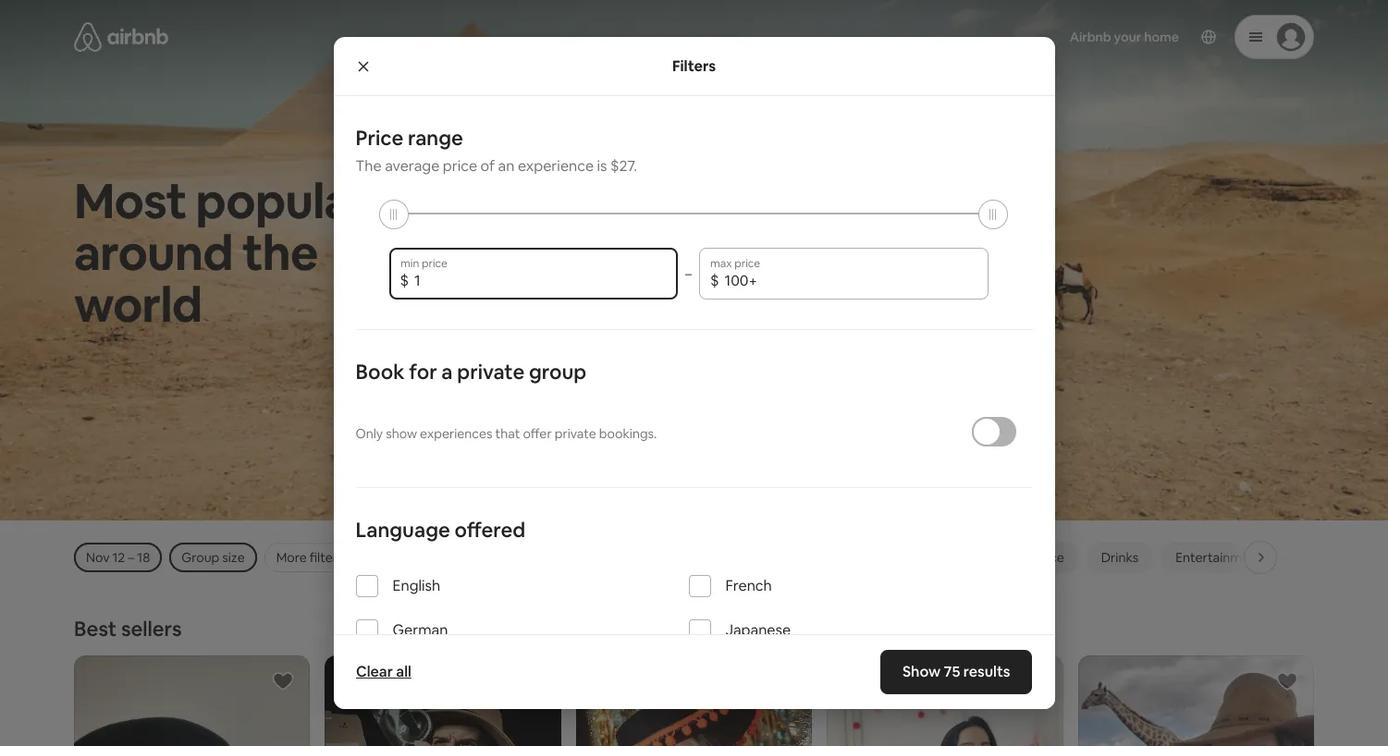 Task type: describe. For each thing, give the bounding box(es) containing it.
entertainment
[[1176, 549, 1262, 566]]

show 75 results
[[903, 662, 1011, 682]]

price
[[356, 125, 404, 151]]

entertainment button
[[1161, 542, 1277, 573]]

show
[[903, 662, 941, 682]]

1 save this experience image from the left
[[1026, 671, 1048, 693]]

experience
[[518, 156, 594, 176]]

show 75 results link
[[881, 650, 1033, 695]]

around
[[74, 222, 233, 284]]

language
[[356, 517, 450, 543]]

drinks button
[[1087, 542, 1154, 573]]

clear all
[[356, 662, 411, 682]]

filters
[[310, 549, 344, 566]]

german
[[393, 621, 448, 640]]

$27.
[[611, 156, 637, 176]]

for
[[409, 359, 437, 385]]

best
[[74, 616, 117, 642]]

entertainment element
[[1176, 549, 1262, 566]]

the average price of an experience is $27.
[[356, 156, 637, 176]]

clear
[[356, 662, 393, 682]]

is
[[597, 156, 607, 176]]

clear all button
[[346, 654, 420, 691]]

more
[[276, 549, 307, 566]]

$ for $ text field
[[400, 271, 409, 290]]

drinks
[[1101, 549, 1139, 566]]

popular
[[196, 170, 369, 232]]

experiences
[[420, 426, 493, 442]]

results
[[964, 662, 1011, 682]]

of
[[481, 156, 495, 176]]

best sellers
[[74, 616, 182, 642]]

french
[[726, 576, 772, 596]]

more filters dialog
[[333, 37, 1055, 747]]

group
[[529, 359, 587, 385]]

an
[[498, 156, 515, 176]]

average
[[385, 156, 440, 176]]

all
[[396, 662, 411, 682]]

book for a private group
[[356, 359, 587, 385]]

$ for $ text box
[[710, 271, 719, 290]]

more filters
[[276, 549, 344, 566]]

$ text field
[[725, 272, 977, 290]]

language offered
[[356, 517, 526, 543]]

2 save this experience image from the left
[[1277, 671, 1299, 693]]

0 horizontal spatial private
[[457, 359, 525, 385]]

show
[[386, 426, 417, 442]]

dance element
[[1026, 549, 1064, 566]]



Task type: locate. For each thing, give the bounding box(es) containing it.
offered
[[455, 517, 526, 543]]

bookings.
[[599, 426, 657, 442]]

1 horizontal spatial save this experience image
[[1277, 671, 1299, 693]]

english
[[393, 576, 440, 596]]

1 horizontal spatial private
[[555, 426, 596, 442]]

0 horizontal spatial $
[[400, 271, 409, 290]]

price
[[443, 156, 477, 176]]

the
[[242, 222, 318, 284]]

sellers
[[121, 616, 182, 642]]

range
[[408, 125, 463, 151]]

filters
[[672, 56, 716, 75]]

book
[[356, 359, 405, 385]]

–
[[685, 265, 692, 282]]

save this experience image
[[272, 671, 295, 693]]

drinks element
[[1101, 549, 1139, 566]]

private
[[457, 359, 525, 385], [555, 426, 596, 442]]

$
[[400, 271, 409, 290], [710, 271, 719, 290]]

only
[[356, 426, 383, 442]]

75
[[944, 662, 961, 682]]

private right a
[[457, 359, 525, 385]]

2 $ from the left
[[710, 271, 719, 290]]

dance
[[1026, 549, 1064, 566]]

offer
[[523, 426, 552, 442]]

1 horizontal spatial $
[[710, 271, 719, 290]]

most popular around the world
[[74, 170, 369, 336]]

save this experience image
[[1026, 671, 1048, 693], [1277, 671, 1299, 693]]

price range
[[356, 125, 463, 151]]

the
[[356, 156, 382, 176]]

more filters button
[[264, 543, 356, 573]]

most
[[74, 170, 186, 232]]

0 vertical spatial private
[[457, 359, 525, 385]]

0 horizontal spatial save this experience image
[[1026, 671, 1048, 693]]

world
[[74, 274, 202, 336]]

private right 'offer'
[[555, 426, 596, 442]]

dance button
[[1011, 542, 1079, 573]]

that
[[495, 426, 520, 442]]

1 $ from the left
[[400, 271, 409, 290]]

profile element
[[855, 0, 1315, 74]]

only show experiences that offer private bookings.
[[356, 426, 657, 442]]

1 vertical spatial private
[[555, 426, 596, 442]]

a
[[442, 359, 453, 385]]

japanese
[[726, 621, 791, 640]]

$ text field
[[414, 272, 667, 290]]



Task type: vqa. For each thing, say whether or not it's contained in the screenshot.
results in the bottom of the page
yes



